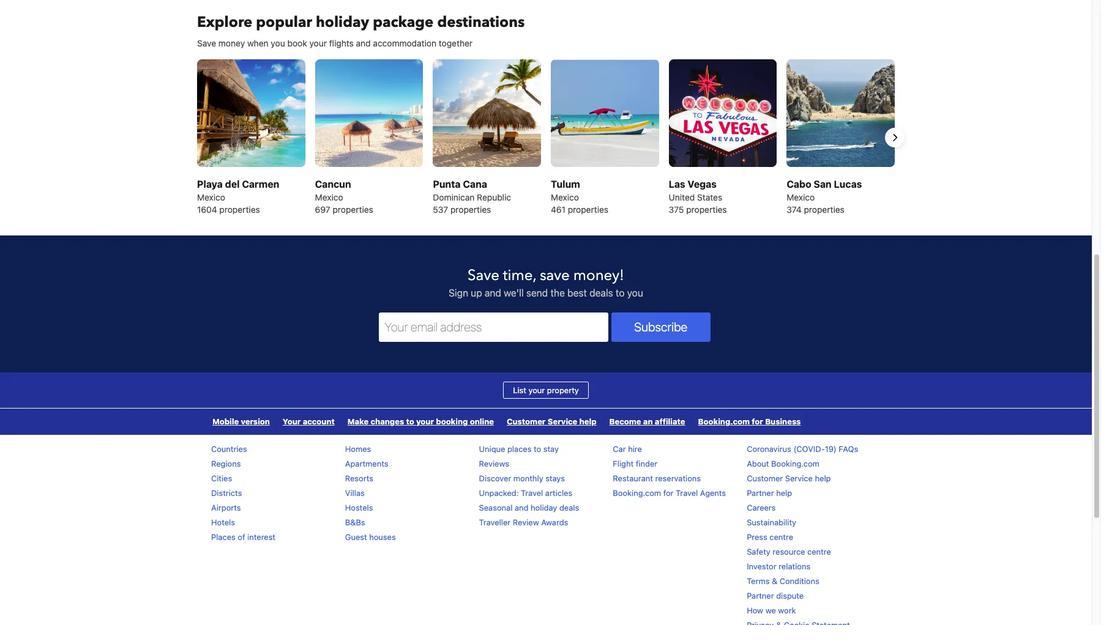 Task type: locate. For each thing, give the bounding box(es) containing it.
save time, save money! footer
[[0, 236, 1092, 626]]

1 horizontal spatial deals
[[590, 288, 613, 299]]

customer
[[507, 417, 546, 427], [747, 474, 783, 484]]

awards
[[541, 518, 568, 528]]

0 horizontal spatial and
[[356, 38, 371, 48]]

461
[[551, 205, 566, 215]]

travel up seasonal and holiday deals link
[[521, 489, 543, 499]]

deals down articles
[[560, 504, 579, 513]]

homes apartments resorts villas hostels b&bs guest houses
[[345, 445, 396, 543]]

0 horizontal spatial booking.com
[[613, 489, 661, 499]]

centre up resource
[[770, 533, 794, 543]]

interest
[[247, 533, 276, 543]]

booking.com for travel agents link
[[613, 489, 726, 499]]

1 vertical spatial save
[[468, 266, 500, 286]]

airports link
[[211, 504, 241, 513]]

become
[[610, 417, 642, 427]]

to left 'stay'
[[534, 445, 541, 455]]

stay
[[544, 445, 559, 455]]

1 vertical spatial customer service help link
[[747, 474, 831, 484]]

0 vertical spatial help
[[580, 417, 597, 427]]

1 horizontal spatial your
[[416, 417, 434, 427]]

vegas
[[688, 179, 717, 190]]

1 vertical spatial you
[[627, 288, 644, 299]]

and inside explore popular holiday package destinations save money when you book your flights and accommodation together
[[356, 38, 371, 48]]

booking.com
[[698, 417, 750, 427], [772, 459, 820, 469], [613, 489, 661, 499]]

articles
[[545, 489, 573, 499]]

properties down "states"
[[687, 205, 727, 215]]

1 horizontal spatial customer service help link
[[747, 474, 831, 484]]

booking.com up coronavirus
[[698, 417, 750, 427]]

mexico down the tulum
[[551, 192, 579, 203]]

1 vertical spatial and
[[485, 288, 501, 299]]

service
[[548, 417, 578, 427], [785, 474, 813, 484]]

save
[[197, 38, 216, 48], [468, 266, 500, 286]]

mobile version
[[212, 417, 270, 427]]

0 horizontal spatial you
[[271, 38, 285, 48]]

1 travel from the left
[[521, 489, 543, 499]]

to down money!
[[616, 288, 625, 299]]

1 vertical spatial for
[[664, 489, 674, 499]]

tulum
[[551, 179, 580, 190]]

of
[[238, 533, 245, 543]]

sustainability
[[747, 518, 797, 528]]

partner down terms
[[747, 592, 774, 602]]

partner help link
[[747, 489, 792, 499]]

service down the 'about booking.com' link
[[785, 474, 813, 484]]

cabo san lucas mexico 374 properties
[[787, 179, 862, 215]]

booking.com for business link
[[692, 409, 807, 436]]

conditions
[[780, 577, 820, 587]]

customer up places
[[507, 417, 546, 427]]

customer service help link
[[501, 409, 603, 436], [747, 474, 831, 484]]

to right changes
[[406, 417, 414, 427]]

for inside the car hire flight finder restaurant reservations booking.com for travel agents
[[664, 489, 674, 499]]

faqs
[[839, 445, 859, 455]]

1 vertical spatial partner
[[747, 592, 774, 602]]

mexico inside 'playa del carmen mexico 1604 properties'
[[197, 192, 225, 203]]

1 horizontal spatial to
[[534, 445, 541, 455]]

save inside the save time, save money! sign up and we'll send the best deals to you
[[468, 266, 500, 286]]

make changes to your booking online
[[348, 417, 494, 427]]

airports
[[211, 504, 241, 513]]

you inside the save time, save money! sign up and we'll send the best deals to you
[[627, 288, 644, 299]]

property
[[547, 386, 579, 396]]

6 properties from the left
[[804, 205, 845, 215]]

list your property
[[513, 386, 579, 396]]

1 vertical spatial booking.com
[[772, 459, 820, 469]]

to inside unique places to stay reviews discover monthly stays unpacked: travel articles seasonal and holiday deals traveller review awards
[[534, 445, 541, 455]]

and right up
[[485, 288, 501, 299]]

how we work link
[[747, 606, 796, 616]]

697
[[315, 205, 331, 215]]

countries regions cities districts airports hotels places of interest
[[211, 445, 276, 543]]

0 vertical spatial booking.com
[[698, 417, 750, 427]]

1 horizontal spatial save
[[468, 266, 500, 286]]

you left "book"
[[271, 38, 285, 48]]

properties inside cabo san lucas mexico 374 properties
[[804, 205, 845, 215]]

centre up the relations
[[808, 548, 831, 557]]

navigation containing mobile version
[[206, 409, 808, 436]]

0 vertical spatial deals
[[590, 288, 613, 299]]

537
[[433, 205, 448, 215]]

1604
[[197, 205, 217, 215]]

1 horizontal spatial service
[[785, 474, 813, 484]]

mobile
[[212, 417, 239, 427]]

press
[[747, 533, 768, 543]]

stays
[[546, 474, 565, 484]]

2 horizontal spatial your
[[529, 386, 545, 396]]

customer up partner help link
[[747, 474, 783, 484]]

time,
[[503, 266, 536, 286]]

coronavirus (covid-19) faqs about booking.com customer service help partner help careers sustainability press centre safety resource centre investor relations terms & conditions partner dispute how we work
[[747, 445, 859, 616]]

1 horizontal spatial customer
[[747, 474, 783, 484]]

1 properties from the left
[[219, 205, 260, 215]]

0 vertical spatial service
[[548, 417, 578, 427]]

your account link
[[277, 409, 341, 436]]

deals
[[590, 288, 613, 299], [560, 504, 579, 513]]

and up traveller review awards link
[[515, 504, 529, 513]]

apartments
[[345, 459, 388, 469]]

navigation
[[206, 409, 808, 436]]

1 horizontal spatial travel
[[676, 489, 698, 499]]

1 vertical spatial holiday
[[531, 504, 557, 513]]

and right flights
[[356, 38, 371, 48]]

your right list
[[529, 386, 545, 396]]

0 vertical spatial centre
[[770, 533, 794, 543]]

unique places to stay reviews discover monthly stays unpacked: travel articles seasonal and holiday deals traveller review awards
[[479, 445, 579, 528]]

places
[[508, 445, 532, 455]]

help left become
[[580, 417, 597, 427]]

374
[[787, 205, 802, 215]]

2 vertical spatial to
[[534, 445, 541, 455]]

you inside explore popular holiday package destinations save money when you book your flights and accommodation together
[[271, 38, 285, 48]]

0 horizontal spatial for
[[664, 489, 674, 499]]

properties inside 'playa del carmen mexico 1604 properties'
[[219, 205, 260, 215]]

2 horizontal spatial to
[[616, 288, 625, 299]]

about booking.com link
[[747, 459, 820, 469]]

properties down del
[[219, 205, 260, 215]]

sign
[[449, 288, 468, 299]]

properties for punta
[[451, 205, 491, 215]]

mexico inside the "cancun mexico 697 properties"
[[315, 192, 343, 203]]

1 vertical spatial deals
[[560, 504, 579, 513]]

travel down reservations
[[676, 489, 698, 499]]

careers link
[[747, 504, 776, 513]]

0 vertical spatial customer
[[507, 417, 546, 427]]

1 horizontal spatial and
[[485, 288, 501, 299]]

1 partner from the top
[[747, 489, 774, 499]]

properties for playa
[[219, 205, 260, 215]]

booking.com down restaurant
[[613, 489, 661, 499]]

2 vertical spatial and
[[515, 504, 529, 513]]

3 properties from the left
[[451, 205, 491, 215]]

1 horizontal spatial you
[[627, 288, 644, 299]]

careers
[[747, 504, 776, 513]]

customer service help
[[507, 417, 597, 427]]

cities link
[[211, 474, 232, 484]]

business
[[766, 417, 801, 427]]

investor
[[747, 562, 777, 572]]

partner up careers link
[[747, 489, 774, 499]]

0 horizontal spatial help
[[580, 417, 597, 427]]

properties inside punta cana dominican republic 537 properties
[[451, 205, 491, 215]]

properties down san
[[804, 205, 845, 215]]

1 mexico from the left
[[197, 192, 225, 203]]

1 horizontal spatial holiday
[[531, 504, 557, 513]]

unpacked:
[[479, 489, 519, 499]]

mexico up 1604
[[197, 192, 225, 203]]

0 horizontal spatial customer
[[507, 417, 546, 427]]

1 vertical spatial centre
[[808, 548, 831, 557]]

hostels
[[345, 504, 373, 513]]

you
[[271, 38, 285, 48], [627, 288, 644, 299]]

regions link
[[211, 459, 241, 469]]

2 mexico from the left
[[315, 192, 343, 203]]

0 horizontal spatial save
[[197, 38, 216, 48]]

subscribe button
[[612, 313, 711, 342]]

guest houses link
[[345, 533, 396, 543]]

properties down dominican
[[451, 205, 491, 215]]

next image
[[888, 130, 903, 145]]

mexico
[[197, 192, 225, 203], [315, 192, 343, 203], [551, 192, 579, 203], [787, 192, 815, 203]]

0 vertical spatial to
[[616, 288, 625, 299]]

and for holiday
[[356, 38, 371, 48]]

0 vertical spatial and
[[356, 38, 371, 48]]

0 horizontal spatial your
[[310, 38, 327, 48]]

1 horizontal spatial for
[[752, 417, 764, 427]]

restaurant
[[613, 474, 653, 484]]

booking.com inside the coronavirus (covid-19) faqs about booking.com customer service help partner help careers sustainability press centre safety resource centre investor relations terms & conditions partner dispute how we work
[[772, 459, 820, 469]]

3 mexico from the left
[[551, 192, 579, 203]]

2 horizontal spatial and
[[515, 504, 529, 513]]

properties inside the tulum mexico 461 properties
[[568, 205, 609, 215]]

customer service help link down the 'about booking.com' link
[[747, 474, 831, 484]]

your right "book"
[[310, 38, 327, 48]]

properties right "461"
[[568, 205, 609, 215]]

save left money
[[197, 38, 216, 48]]

villas link
[[345, 489, 365, 499]]

subscribe
[[635, 320, 688, 335]]

b&bs
[[345, 518, 365, 528]]

2 horizontal spatial booking.com
[[772, 459, 820, 469]]

cana
[[463, 179, 487, 190]]

0 vertical spatial for
[[752, 417, 764, 427]]

booking.com for business
[[698, 417, 801, 427]]

0 vertical spatial save
[[197, 38, 216, 48]]

properties inside las vegas united states 375 properties
[[687, 205, 727, 215]]

deals inside unique places to stay reviews discover monthly stays unpacked: travel articles seasonal and holiday deals traveller review awards
[[560, 504, 579, 513]]

0 vertical spatial your
[[310, 38, 327, 48]]

0 vertical spatial you
[[271, 38, 285, 48]]

1 vertical spatial customer
[[747, 474, 783, 484]]

holiday
[[316, 12, 369, 32], [531, 504, 557, 513]]

customer service help link up 'stay'
[[501, 409, 603, 436]]

for left business
[[752, 417, 764, 427]]

2 vertical spatial booking.com
[[613, 489, 661, 499]]

deals down money!
[[590, 288, 613, 299]]

properties right 697
[[333, 205, 373, 215]]

5 properties from the left
[[687, 205, 727, 215]]

2 horizontal spatial help
[[815, 474, 831, 484]]

1 vertical spatial to
[[406, 417, 414, 427]]

travel inside unique places to stay reviews discover monthly stays unpacked: travel articles seasonal and holiday deals traveller review awards
[[521, 489, 543, 499]]

0 vertical spatial partner
[[747, 489, 774, 499]]

service up 'stay'
[[548, 417, 578, 427]]

properties
[[219, 205, 260, 215], [333, 205, 373, 215], [451, 205, 491, 215], [568, 205, 609, 215], [687, 205, 727, 215], [804, 205, 845, 215]]

1 vertical spatial your
[[529, 386, 545, 396]]

holiday up flights
[[316, 12, 369, 32]]

mexico down cabo
[[787, 192, 815, 203]]

the
[[551, 288, 565, 299]]

customer inside the coronavirus (covid-19) faqs about booking.com customer service help partner help careers sustainability press centre safety resource centre investor relations terms & conditions partner dispute how we work
[[747, 474, 783, 484]]

4 properties from the left
[[568, 205, 609, 215]]

1 horizontal spatial booking.com
[[698, 417, 750, 427]]

0 horizontal spatial holiday
[[316, 12, 369, 32]]

resorts
[[345, 474, 374, 484]]

holiday up awards
[[531, 504, 557, 513]]

0 horizontal spatial centre
[[770, 533, 794, 543]]

agents
[[700, 489, 726, 499]]

help
[[580, 417, 597, 427], [815, 474, 831, 484], [777, 489, 792, 499]]

0 horizontal spatial travel
[[521, 489, 543, 499]]

2 properties from the left
[[333, 205, 373, 215]]

save up up
[[468, 266, 500, 286]]

your
[[283, 417, 301, 427]]

you up subscribe
[[627, 288, 644, 299]]

1 horizontal spatial help
[[777, 489, 792, 499]]

2 travel from the left
[[676, 489, 698, 499]]

1 vertical spatial service
[[785, 474, 813, 484]]

help down the 'about booking.com' link
[[777, 489, 792, 499]]

0 horizontal spatial deals
[[560, 504, 579, 513]]

partner
[[747, 489, 774, 499], [747, 592, 774, 602]]

1 horizontal spatial centre
[[808, 548, 831, 557]]

and inside unique places to stay reviews discover monthly stays unpacked: travel articles seasonal and holiday deals traveller review awards
[[515, 504, 529, 513]]

for down reservations
[[664, 489, 674, 499]]

0 vertical spatial holiday
[[316, 12, 369, 32]]

your left booking
[[416, 417, 434, 427]]

mexico down "cancun"
[[315, 192, 343, 203]]

booking.com down coronavirus (covid-19) faqs link
[[772, 459, 820, 469]]

0 vertical spatial customer service help link
[[501, 409, 603, 436]]

money
[[219, 38, 245, 48]]

holiday inside explore popular holiday package destinations save money when you book your flights and accommodation together
[[316, 12, 369, 32]]

0 horizontal spatial to
[[406, 417, 414, 427]]

4 mexico from the left
[[787, 192, 815, 203]]

help down "19)"
[[815, 474, 831, 484]]

up
[[471, 288, 482, 299]]

to
[[616, 288, 625, 299], [406, 417, 414, 427], [534, 445, 541, 455]]



Task type: vqa. For each thing, say whether or not it's contained in the screenshot.


Task type: describe. For each thing, give the bounding box(es) containing it.
book
[[288, 38, 307, 48]]

hotels link
[[211, 518, 235, 528]]

explore popular holiday package destinations save money when you book your flights and accommodation together
[[197, 12, 525, 48]]

when
[[247, 38, 269, 48]]

mexico inside the tulum mexico 461 properties
[[551, 192, 579, 203]]

holiday inside unique places to stay reviews discover monthly stays unpacked: travel articles seasonal and holiday deals traveller review awards
[[531, 504, 557, 513]]

apartments link
[[345, 459, 388, 469]]

safety resource centre link
[[747, 548, 831, 557]]

coronavirus
[[747, 445, 792, 455]]

unique
[[479, 445, 505, 455]]

package
[[373, 12, 434, 32]]

seasonal
[[479, 504, 513, 513]]

investor relations link
[[747, 562, 811, 572]]

unique places to stay link
[[479, 445, 559, 455]]

guest
[[345, 533, 367, 543]]

0 horizontal spatial service
[[548, 417, 578, 427]]

homes link
[[345, 445, 371, 455]]

carmen
[[242, 179, 279, 190]]

countries
[[211, 445, 247, 455]]

properties for las
[[687, 205, 727, 215]]

districts link
[[211, 489, 242, 499]]

flight
[[613, 459, 634, 469]]

traveller review awards link
[[479, 518, 568, 528]]

cancun
[[315, 179, 351, 190]]

flights
[[329, 38, 354, 48]]

version
[[241, 417, 270, 427]]

properties inside the "cancun mexico 697 properties"
[[333, 205, 373, 215]]

properties for cabo
[[804, 205, 845, 215]]

terms & conditions link
[[747, 577, 820, 587]]

places
[[211, 533, 236, 543]]

review
[[513, 518, 539, 528]]

terms
[[747, 577, 770, 587]]

mexico inside cabo san lucas mexico 374 properties
[[787, 192, 815, 203]]

how
[[747, 606, 764, 616]]

las vegas united states 375 properties
[[669, 179, 727, 215]]

partner dispute link
[[747, 592, 804, 602]]

coronavirus (covid-19) faqs link
[[747, 445, 859, 455]]

an
[[644, 417, 653, 427]]

customer inside customer service help link
[[507, 417, 546, 427]]

to inside the save time, save money! sign up and we'll send the best deals to you
[[616, 288, 625, 299]]

we'll
[[504, 288, 524, 299]]

1 vertical spatial help
[[815, 474, 831, 484]]

explore popular holiday package destinations region
[[187, 59, 905, 216]]

service inside the coronavirus (covid-19) faqs about booking.com customer service help partner help careers sustainability press centre safety resource centre investor relations terms & conditions partner dispute how we work
[[785, 474, 813, 484]]

cabo
[[787, 179, 812, 190]]

about
[[747, 459, 769, 469]]

your inside explore popular holiday package destinations save money when you book your flights and accommodation together
[[310, 38, 327, 48]]

reservations
[[656, 474, 701, 484]]

places of interest link
[[211, 533, 276, 543]]

reviews
[[479, 459, 509, 469]]

cities
[[211, 474, 232, 484]]

navigation inside save time, save money! footer
[[206, 409, 808, 436]]

and for to
[[515, 504, 529, 513]]

safety
[[747, 548, 771, 557]]

discover monthly stays link
[[479, 474, 565, 484]]

375
[[669, 205, 684, 215]]

seasonal and holiday deals link
[[479, 504, 579, 513]]

republic
[[477, 192, 511, 203]]

unpacked: travel articles link
[[479, 489, 573, 499]]

tulum mexico 461 properties
[[551, 179, 609, 215]]

2 partner from the top
[[747, 592, 774, 602]]

hotels
[[211, 518, 235, 528]]

finder
[[636, 459, 658, 469]]

19)
[[825, 445, 837, 455]]

make changes to your booking online link
[[342, 409, 500, 436]]

2 vertical spatial help
[[777, 489, 792, 499]]

car hire link
[[613, 445, 642, 455]]

districts
[[211, 489, 242, 499]]

and inside the save time, save money! sign up and we'll send the best deals to you
[[485, 288, 501, 299]]

punta cana dominican republic 537 properties
[[433, 179, 511, 215]]

send
[[527, 288, 548, 299]]

san
[[814, 179, 832, 190]]

together
[[439, 38, 473, 48]]

save time, save money! sign up and we'll send the best deals to you
[[449, 266, 644, 299]]

deals inside the save time, save money! sign up and we'll send the best deals to you
[[590, 288, 613, 299]]

car hire flight finder restaurant reservations booking.com for travel agents
[[613, 445, 726, 499]]

mobile version link
[[206, 409, 276, 436]]

save
[[540, 266, 570, 286]]

explore
[[197, 12, 252, 32]]

help inside navigation
[[580, 417, 597, 427]]

Your email address email field
[[379, 313, 609, 342]]

flight finder link
[[613, 459, 658, 469]]

&
[[772, 577, 778, 587]]

0 horizontal spatial customer service help link
[[501, 409, 603, 436]]

save inside explore popular holiday package destinations save money when you book your flights and accommodation together
[[197, 38, 216, 48]]

travel inside the car hire flight finder restaurant reservations booking.com for travel agents
[[676, 489, 698, 499]]

accommodation
[[373, 38, 437, 48]]

relations
[[779, 562, 811, 572]]

to for unique places to stay reviews discover monthly stays unpacked: travel articles seasonal and holiday deals traveller review awards
[[534, 445, 541, 455]]

popular
[[256, 12, 312, 32]]

to for make changes to your booking online
[[406, 417, 414, 427]]

dominican
[[433, 192, 475, 203]]

for inside navigation
[[752, 417, 764, 427]]

(covid-
[[794, 445, 825, 455]]

traveller
[[479, 518, 511, 528]]

discover
[[479, 474, 512, 484]]

2 vertical spatial your
[[416, 417, 434, 427]]

resource
[[773, 548, 806, 557]]

b&bs link
[[345, 518, 365, 528]]

villas
[[345, 489, 365, 499]]

booking.com inside the car hire flight finder restaurant reservations booking.com for travel agents
[[613, 489, 661, 499]]



